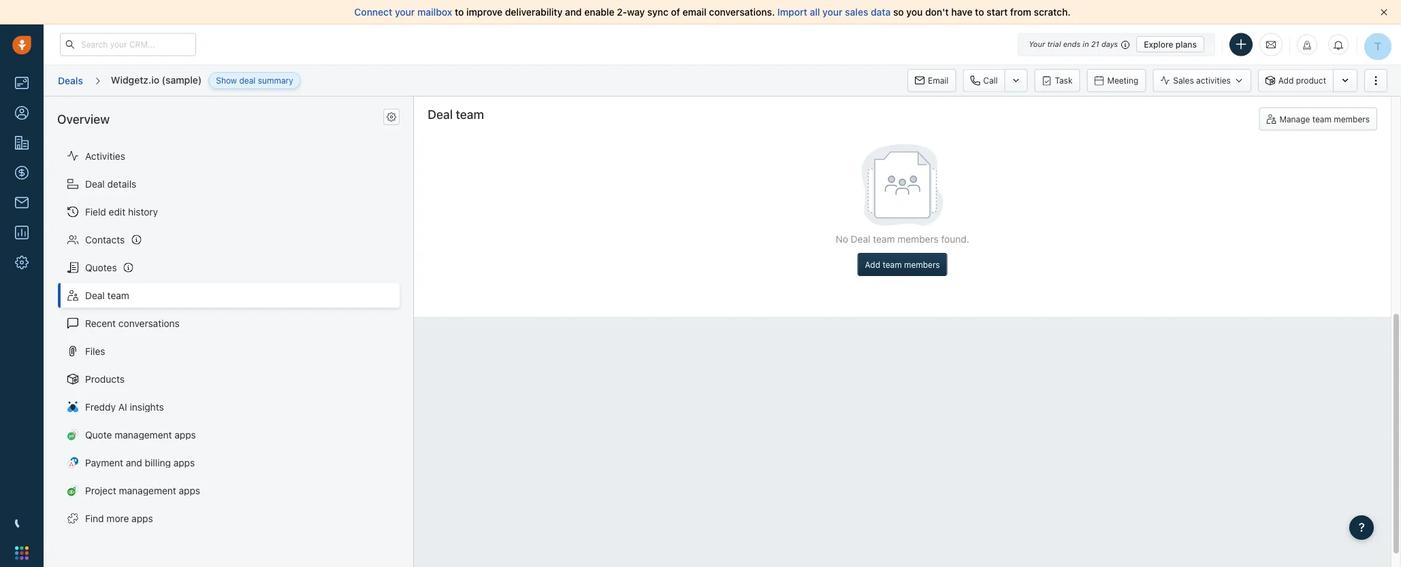 Task type: describe. For each thing, give the bounding box(es) containing it.
deals
[[58, 75, 83, 86]]

more
[[107, 513, 129, 525]]

your
[[1029, 40, 1045, 49]]

widgetz.io
[[111, 74, 159, 85]]

sales activities
[[1173, 76, 1231, 85]]

start
[[987, 6, 1008, 18]]

activities
[[85, 150, 125, 162]]

quote management apps
[[85, 430, 196, 441]]

add team members
[[865, 260, 940, 270]]

deal right no
[[851, 234, 871, 245]]

members for add team members
[[904, 260, 940, 270]]

email button
[[908, 69, 956, 92]]

payment
[[85, 457, 123, 469]]

data
[[871, 6, 891, 18]]

from
[[1010, 6, 1032, 18]]

have
[[951, 6, 973, 18]]

add for add team members
[[865, 260, 880, 270]]

enable
[[584, 6, 615, 18]]

files
[[85, 346, 105, 357]]

conversations
[[118, 318, 180, 329]]

task
[[1055, 76, 1073, 85]]

no
[[836, 234, 848, 245]]

meeting
[[1107, 76, 1139, 85]]

recent
[[85, 318, 116, 329]]

widgetz.io (sample)
[[111, 74, 202, 85]]

21
[[1091, 40, 1100, 49]]

explore plans link
[[1137, 36, 1205, 52]]

add product button
[[1258, 69, 1333, 92]]

deals link
[[57, 70, 84, 91]]

explore plans
[[1144, 39, 1197, 49]]

close image
[[1381, 9, 1388, 16]]

show
[[216, 76, 237, 85]]

deal details
[[85, 178, 136, 190]]

mailbox
[[417, 6, 452, 18]]

2 to from the left
[[975, 6, 984, 18]]

so
[[893, 6, 904, 18]]

ai
[[118, 402, 127, 413]]

import all your sales data link
[[778, 6, 893, 18]]

way
[[627, 6, 645, 18]]

find more apps
[[85, 513, 153, 525]]

add team members button
[[858, 253, 948, 276]]

in
[[1083, 40, 1089, 49]]

sales
[[1173, 76, 1194, 85]]

mng settings image
[[387, 113, 396, 122]]

plans
[[1176, 39, 1197, 49]]

don't
[[925, 6, 949, 18]]

project
[[85, 485, 116, 497]]

add product
[[1279, 76, 1326, 85]]

0 horizontal spatial and
[[126, 457, 142, 469]]

scratch.
[[1034, 6, 1071, 18]]

apps for quote management apps
[[175, 430, 196, 441]]

activities
[[1196, 76, 1231, 85]]

apps right the billing
[[173, 457, 195, 469]]

call button
[[963, 69, 1005, 92]]

1 horizontal spatial and
[[565, 6, 582, 18]]

sync
[[647, 6, 669, 18]]

deal left details
[[85, 178, 105, 190]]

1 your from the left
[[395, 6, 415, 18]]

contacts
[[85, 234, 125, 245]]

import
[[778, 6, 807, 18]]

freddy ai insights
[[85, 402, 164, 413]]

connect your mailbox to improve deliverability and enable 2-way sync of email conversations. import all your sales data so you don't have to start from scratch.
[[354, 6, 1071, 18]]

show deal summary
[[216, 76, 293, 85]]

email image
[[1267, 39, 1276, 50]]

billing
[[145, 457, 171, 469]]

quotes
[[85, 262, 117, 273]]



Task type: vqa. For each thing, say whether or not it's contained in the screenshot.
Click within the Country Click to add
no



Task type: locate. For each thing, give the bounding box(es) containing it.
field edit history
[[85, 206, 158, 217]]

manage
[[1280, 114, 1310, 124]]

details
[[107, 178, 136, 190]]

products
[[85, 374, 125, 385]]

0 horizontal spatial deal team
[[85, 290, 129, 301]]

improve
[[466, 6, 503, 18]]

to left the start
[[975, 6, 984, 18]]

1 horizontal spatial to
[[975, 6, 984, 18]]

ends
[[1063, 40, 1081, 49]]

deal up recent
[[85, 290, 105, 301]]

deal team right the mng settings icon
[[428, 107, 484, 122]]

sales activities button
[[1153, 69, 1258, 92], [1153, 69, 1251, 92]]

connect
[[354, 6, 392, 18]]

management for project
[[119, 485, 176, 497]]

2 your from the left
[[823, 6, 843, 18]]

members for manage team members
[[1334, 114, 1370, 124]]

members
[[1334, 114, 1370, 124], [898, 234, 939, 245], [904, 260, 940, 270]]

members up add team members button
[[898, 234, 939, 245]]

1 horizontal spatial deal team
[[428, 107, 484, 122]]

deliverability
[[505, 6, 563, 18]]

1 vertical spatial deal team
[[85, 290, 129, 301]]

sales
[[845, 6, 868, 18]]

add for add product
[[1279, 76, 1294, 85]]

1 to from the left
[[455, 6, 464, 18]]

add inside button
[[1279, 76, 1294, 85]]

apps down payment and billing apps
[[179, 485, 200, 497]]

summary
[[258, 76, 293, 85]]

1 vertical spatial and
[[126, 457, 142, 469]]

manage team members button
[[1259, 108, 1378, 131]]

0 vertical spatial and
[[565, 6, 582, 18]]

task button
[[1035, 69, 1080, 92]]

0 horizontal spatial your
[[395, 6, 415, 18]]

deal team down quotes
[[85, 290, 129, 301]]

management down payment and billing apps
[[119, 485, 176, 497]]

1 vertical spatial add
[[865, 260, 880, 270]]

call
[[984, 76, 998, 85]]

your
[[395, 6, 415, 18], [823, 6, 843, 18]]

history
[[128, 206, 158, 217]]

1 horizontal spatial your
[[823, 6, 843, 18]]

apps
[[175, 430, 196, 441], [173, 457, 195, 469], [179, 485, 200, 497], [132, 513, 153, 525]]

add inside button
[[865, 260, 880, 270]]

found.
[[941, 234, 969, 245]]

2-
[[617, 6, 627, 18]]

0 vertical spatial add
[[1279, 76, 1294, 85]]

apps for project management apps
[[179, 485, 200, 497]]

your right all at the right top of the page
[[823, 6, 843, 18]]

0 horizontal spatial add
[[865, 260, 880, 270]]

(sample)
[[162, 74, 202, 85]]

conversations.
[[709, 6, 775, 18]]

recent conversations
[[85, 318, 180, 329]]

management
[[115, 430, 172, 441], [119, 485, 176, 497]]

freshworks switcher image
[[15, 547, 29, 561]]

to
[[455, 6, 464, 18], [975, 6, 984, 18]]

and left enable
[[565, 6, 582, 18]]

explore
[[1144, 39, 1174, 49]]

trial
[[1048, 40, 1061, 49]]

2 vertical spatial members
[[904, 260, 940, 270]]

1 vertical spatial management
[[119, 485, 176, 497]]

apps up payment and billing apps
[[175, 430, 196, 441]]

no deal team members found.
[[836, 234, 969, 245]]

product
[[1296, 76, 1326, 85]]

apps for find more apps
[[132, 513, 153, 525]]

your trial ends in 21 days
[[1029, 40, 1118, 49]]

0 vertical spatial members
[[1334, 114, 1370, 124]]

deal right the mng settings icon
[[428, 107, 453, 122]]

0 horizontal spatial to
[[455, 6, 464, 18]]

0 vertical spatial management
[[115, 430, 172, 441]]

you
[[907, 6, 923, 18]]

deal team
[[428, 107, 484, 122], [85, 290, 129, 301]]

and left the billing
[[126, 457, 142, 469]]

members down no deal team members found.
[[904, 260, 940, 270]]

days
[[1102, 40, 1118, 49]]

team
[[456, 107, 484, 122], [1313, 114, 1332, 124], [873, 234, 895, 245], [883, 260, 902, 270], [107, 290, 129, 301]]

find
[[85, 513, 104, 525]]

0 vertical spatial deal team
[[428, 107, 484, 122]]

1 horizontal spatial add
[[1279, 76, 1294, 85]]

your left mailbox
[[395, 6, 415, 18]]

of
[[671, 6, 680, 18]]

project management apps
[[85, 485, 200, 497]]

all
[[810, 6, 820, 18]]

quote
[[85, 430, 112, 441]]

manage team members
[[1280, 114, 1370, 124]]

deal
[[239, 76, 256, 85]]

edit
[[109, 206, 125, 217]]

apps right "more"
[[132, 513, 153, 525]]

email
[[683, 6, 707, 18]]

1 vertical spatial members
[[898, 234, 939, 245]]

field
[[85, 206, 106, 217]]

and
[[565, 6, 582, 18], [126, 457, 142, 469]]

meeting button
[[1087, 69, 1146, 92]]

freddy
[[85, 402, 116, 413]]

deal
[[428, 107, 453, 122], [85, 178, 105, 190], [851, 234, 871, 245], [85, 290, 105, 301]]

add down no deal team members found.
[[865, 260, 880, 270]]

management for quote
[[115, 430, 172, 441]]

email
[[928, 76, 949, 85]]

overview
[[57, 112, 110, 126]]

members right manage
[[1334, 114, 1370, 124]]

insights
[[130, 402, 164, 413]]

to right mailbox
[[455, 6, 464, 18]]

Search your CRM... text field
[[60, 33, 196, 56]]

payment and billing apps
[[85, 457, 195, 469]]

connect your mailbox link
[[354, 6, 455, 18]]

add left product
[[1279, 76, 1294, 85]]

management up payment and billing apps
[[115, 430, 172, 441]]



